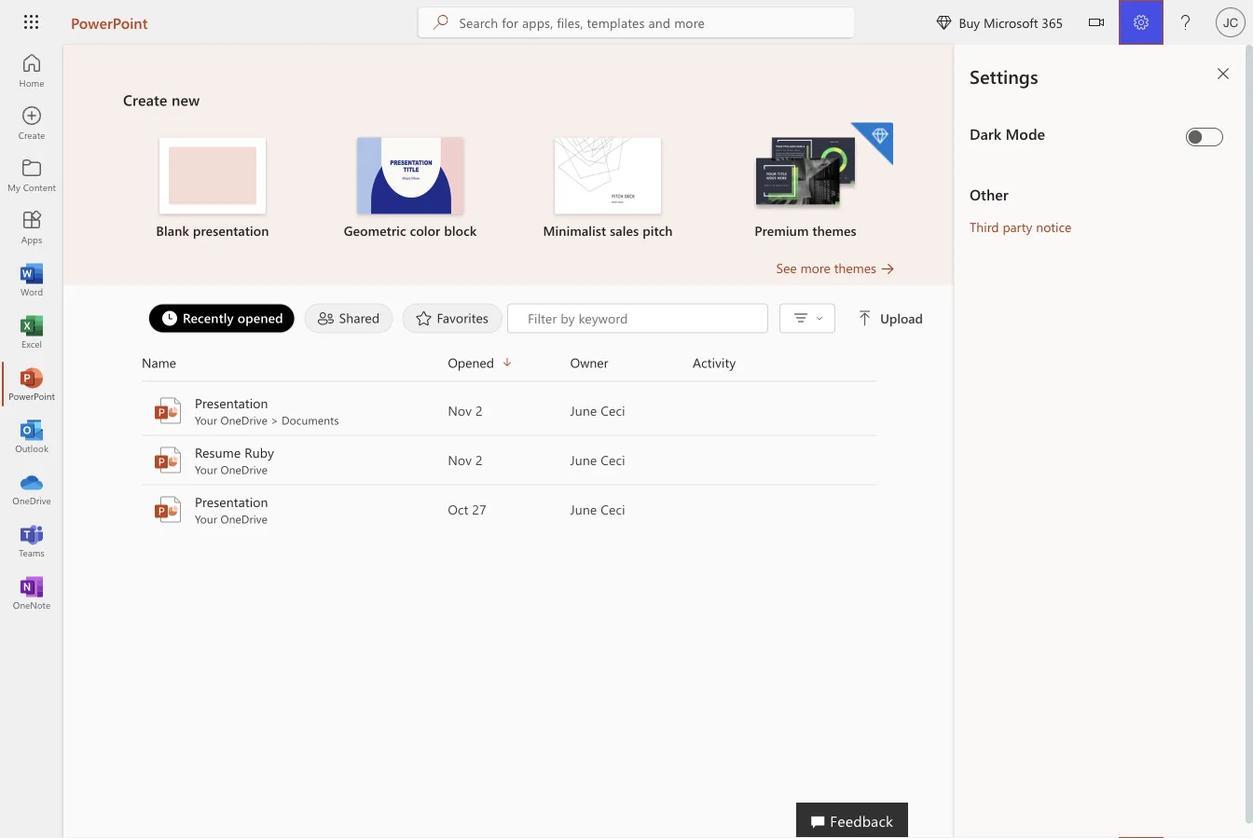 Task type: describe. For each thing, give the bounding box(es) containing it.
party
[[1003, 218, 1033, 235]]

my content image
[[22, 166, 41, 185]]

presentation
[[193, 222, 269, 239]]

see more themes button
[[777, 259, 896, 278]]

home image
[[22, 62, 41, 80]]

third
[[970, 218, 1000, 235]]

none search field inside powerpoint 'banner'
[[418, 7, 855, 37]]

other
[[970, 184, 1009, 204]]

powerpoint banner
[[0, 0, 1254, 48]]

activity
[[693, 354, 736, 371]]

tab list inside "create new" main content
[[144, 304, 508, 334]]

blank
[[156, 222, 189, 239]]

onenote image
[[22, 584, 41, 603]]

 upload
[[858, 310, 924, 327]]

activity, column 4 of 4 column header
[[693, 352, 877, 374]]

ruby
[[245, 444, 274, 461]]

recently opened tab
[[144, 304, 300, 334]]

name resume ruby cell
[[142, 444, 448, 477]]

feedback button
[[797, 803, 909, 839]]

mode
[[1006, 123, 1046, 143]]

2 for resume ruby
[[476, 452, 483, 469]]

0 vertical spatial themes
[[813, 222, 857, 239]]

premium themes
[[755, 222, 857, 239]]

june ceci for presentation your onedrive
[[571, 501, 626, 518]]

june ceci for presentation your onedrive > documents
[[571, 402, 626, 419]]

third party notice link
[[970, 218, 1072, 235]]

more
[[801, 259, 831, 277]]

resume
[[195, 444, 241, 461]]

shared tab
[[300, 304, 398, 334]]

geometric color block image
[[357, 138, 464, 214]]

opened
[[238, 309, 283, 327]]

create new
[[123, 90, 200, 110]]

premium themes element
[[718, 123, 894, 240]]

geometric color block
[[344, 222, 477, 239]]

 button
[[786, 306, 829, 332]]

ceci for presentation your onedrive > documents
[[601, 402, 626, 419]]

resume ruby your onedrive
[[195, 444, 274, 477]]

minimalist sales pitch image
[[555, 138, 661, 214]]

recently opened
[[183, 309, 283, 327]]

name presentation cell for nov 2
[[142, 394, 448, 428]]

excel image
[[22, 323, 41, 341]]

minimalist sales pitch element
[[521, 138, 696, 240]]

new
[[172, 90, 200, 110]]

recently opened element
[[148, 304, 295, 334]]

premium templates diamond image
[[851, 123, 894, 166]]

your inside resume ruby your onedrive
[[195, 462, 217, 477]]

onedrive for oct 27
[[221, 512, 268, 527]]

dark
[[970, 123, 1002, 143]]

your for oct 27
[[195, 512, 217, 527]]


[[816, 315, 824, 322]]

nov 2 for presentation
[[448, 402, 483, 419]]

feedback
[[831, 811, 894, 831]]

name button
[[142, 352, 448, 374]]

create image
[[22, 114, 41, 132]]

displaying 3 out of 6 files. status
[[508, 304, 927, 334]]

jc button
[[1209, 0, 1254, 45]]

june for resume ruby your onedrive
[[571, 452, 597, 469]]

sales
[[610, 222, 639, 239]]

premium themes image
[[753, 138, 859, 212]]

>
[[271, 413, 279, 428]]

presentation for nov 2
[[195, 395, 268, 412]]

Search box. Suggestions appear as you type. search field
[[459, 7, 855, 37]]

teams image
[[22, 532, 41, 550]]

opened
[[448, 354, 494, 371]]



Task type: vqa. For each thing, say whether or not it's contained in the screenshot.
new
yes



Task type: locate. For each thing, give the bounding box(es) containing it.
list inside "create new" main content
[[123, 121, 896, 259]]

3 june from the top
[[571, 501, 597, 518]]

nov 2
[[448, 402, 483, 419], [448, 452, 483, 469]]

powerpoint
[[71, 12, 148, 32]]

 buy microsoft 365
[[937, 14, 1064, 31]]

3 ceci from the top
[[601, 501, 626, 518]]

1 your from the top
[[195, 413, 217, 428]]

onedrive down resume ruby your onedrive at the bottom left of page
[[221, 512, 268, 527]]

row
[[142, 352, 877, 382]]

presentation your onedrive > documents
[[195, 395, 339, 428]]

onedrive left '>' on the left of page
[[221, 413, 268, 428]]

1 name presentation cell from the top
[[142, 394, 448, 428]]

onedrive inside the presentation your onedrive
[[221, 512, 268, 527]]

name presentation cell down the name button
[[142, 394, 448, 428]]

ceci
[[601, 402, 626, 419], [601, 452, 626, 469], [601, 501, 626, 518]]

onedrive for nov 2
[[221, 413, 268, 428]]

27
[[472, 501, 487, 518]]

2 down opened
[[476, 402, 483, 419]]

onedrive
[[221, 413, 268, 428], [221, 462, 268, 477], [221, 512, 268, 527]]

dark mode element
[[970, 123, 1179, 144]]

shared
[[339, 309, 380, 327]]

0 vertical spatial 2
[[476, 402, 483, 419]]

owner
[[571, 354, 609, 371]]

dark mode
[[970, 123, 1046, 143]]

name presentation cell for oct 27
[[142, 493, 448, 527]]

365
[[1042, 14, 1064, 31]]

2 onedrive from the top
[[221, 462, 268, 477]]

see more themes
[[777, 259, 877, 277]]

0 vertical spatial ceci
[[601, 402, 626, 419]]

minimalist sales pitch
[[543, 222, 673, 239]]

1 vertical spatial ceci
[[601, 452, 626, 469]]

third party notice
[[970, 218, 1072, 235]]

1 nov 2 from the top
[[448, 402, 483, 419]]

2 nov from the top
[[448, 452, 472, 469]]

powerpoint image down name
[[153, 396, 183, 426]]

themes inside 'button'
[[835, 259, 877, 277]]

outlook image
[[22, 427, 41, 446]]

word image
[[22, 271, 41, 289]]

favorites
[[437, 309, 489, 327]]

nov 2 down opened
[[448, 402, 483, 419]]

nov 2 up oct 27
[[448, 452, 483, 469]]

microsoft
[[984, 14, 1039, 31]]

your inside presentation your onedrive > documents
[[195, 413, 217, 428]]

presentation up resume at the left of page
[[195, 395, 268, 412]]

2 name presentation cell from the top
[[142, 493, 448, 527]]

shared element
[[305, 304, 393, 334]]

nov for resume ruby
[[448, 452, 472, 469]]

1 onedrive from the top
[[221, 413, 268, 428]]

navigation
[[0, 45, 63, 619]]

themes up see more themes 'button'
[[813, 222, 857, 239]]

see
[[777, 259, 797, 277]]

2 vertical spatial ceci
[[601, 501, 626, 518]]

3 your from the top
[[195, 512, 217, 527]]

2 nov 2 from the top
[[448, 452, 483, 469]]

2 vertical spatial your
[[195, 512, 217, 527]]

onedrive inside presentation your onedrive > documents
[[221, 413, 268, 428]]

tab list containing recently opened
[[144, 304, 508, 334]]

1 vertical spatial your
[[195, 462, 217, 477]]

jc
[[1224, 15, 1239, 29]]

june ceci for resume ruby your onedrive
[[571, 452, 626, 469]]

your up resume at the left of page
[[195, 413, 217, 428]]

create new main content
[[63, 45, 955, 535]]

documents
[[282, 413, 339, 428]]

1 vertical spatial onedrive
[[221, 462, 268, 477]]

0 vertical spatial your
[[195, 413, 217, 428]]

geometric color block element
[[323, 138, 498, 240]]

1 vertical spatial 2
[[476, 452, 483, 469]]

presentation down resume ruby your onedrive at the bottom left of page
[[195, 494, 268, 511]]

tab list
[[144, 304, 508, 334]]

create
[[123, 90, 167, 110]]

nov 2 for resume ruby
[[448, 452, 483, 469]]

1 vertical spatial name presentation cell
[[142, 493, 448, 527]]

2 vertical spatial powerpoint image
[[153, 445, 183, 475]]

ceci for presentation your onedrive
[[601, 501, 626, 518]]

powerpoint image up powerpoint image
[[153, 445, 183, 475]]

your for nov 2
[[195, 413, 217, 428]]

1 june ceci from the top
[[571, 402, 626, 419]]

your down resume at the left of page
[[195, 462, 217, 477]]

2 vertical spatial june ceci
[[571, 501, 626, 518]]

list
[[123, 121, 896, 259]]

settings
[[970, 63, 1039, 88]]

geometric
[[344, 222, 406, 239]]

1 nov from the top
[[448, 402, 472, 419]]

1 vertical spatial nov
[[448, 452, 472, 469]]

2 vertical spatial onedrive
[[221, 512, 268, 527]]

2 june ceci from the top
[[571, 452, 626, 469]]

Filter by keyword text field
[[526, 309, 759, 328]]

minimalist
[[543, 222, 607, 239]]

0 vertical spatial name presentation cell
[[142, 394, 448, 428]]


[[937, 15, 952, 30]]

powerpoint image for presentation
[[153, 396, 183, 426]]

1 vertical spatial nov 2
[[448, 452, 483, 469]]

apps image
[[22, 218, 41, 237]]

notice
[[1037, 218, 1072, 235]]

0 vertical spatial nov 2
[[448, 402, 483, 419]]


[[1090, 15, 1105, 30]]

2
[[476, 402, 483, 419], [476, 452, 483, 469]]

nov for presentation
[[448, 402, 472, 419]]

3 june ceci from the top
[[571, 501, 626, 518]]

0 vertical spatial presentation
[[195, 395, 268, 412]]

2 vertical spatial june
[[571, 501, 597, 518]]

2 settings region from the left
[[955, 45, 1254, 839]]

presentation for oct 27
[[195, 494, 268, 511]]

1 ceci from the top
[[601, 402, 626, 419]]

2 ceci from the top
[[601, 452, 626, 469]]

presentation inside presentation your onedrive > documents
[[195, 395, 268, 412]]

onedrive down the ruby
[[221, 462, 268, 477]]

2 your from the top
[[195, 462, 217, 477]]

name
[[142, 354, 176, 371]]

0 vertical spatial june ceci
[[571, 402, 626, 419]]

oct 27
[[448, 501, 487, 518]]

1 vertical spatial presentation
[[195, 494, 268, 511]]

2 for presentation
[[476, 402, 483, 419]]

presentation your onedrive
[[195, 494, 268, 527]]


[[858, 311, 873, 326]]

onedrive image
[[22, 480, 41, 498]]

1 vertical spatial june ceci
[[571, 452, 626, 469]]

june ceci
[[571, 402, 626, 419], [571, 452, 626, 469], [571, 501, 626, 518]]

0 vertical spatial june
[[571, 402, 597, 419]]

upload
[[881, 310, 924, 327]]

june
[[571, 402, 597, 419], [571, 452, 597, 469], [571, 501, 597, 518]]

june for presentation your onedrive
[[571, 501, 597, 518]]

color
[[410, 222, 441, 239]]

blank presentation element
[[125, 138, 300, 240]]

ceci for resume ruby your onedrive
[[601, 452, 626, 469]]

your right powerpoint image
[[195, 512, 217, 527]]

pitch
[[643, 222, 673, 239]]

1 vertical spatial themes
[[835, 259, 877, 277]]

owner button
[[571, 352, 693, 374]]

favorites element
[[403, 304, 503, 334]]

1 2 from the top
[[476, 402, 483, 419]]

1 vertical spatial june
[[571, 452, 597, 469]]

block
[[444, 222, 477, 239]]

powerpoint image for resume
[[153, 445, 183, 475]]

nov up oct
[[448, 452, 472, 469]]

opened button
[[448, 352, 571, 374]]

themes right more
[[835, 259, 877, 277]]

premium
[[755, 222, 809, 239]]

oct
[[448, 501, 469, 518]]

1 presentation from the top
[[195, 395, 268, 412]]

row containing name
[[142, 352, 877, 382]]

name presentation cell
[[142, 394, 448, 428], [142, 493, 448, 527]]

themes
[[813, 222, 857, 239], [835, 259, 877, 277]]

your inside the presentation your onedrive
[[195, 512, 217, 527]]

list containing blank presentation
[[123, 121, 896, 259]]

blank presentation
[[156, 222, 269, 239]]

recently
[[183, 309, 234, 327]]

presentation
[[195, 395, 268, 412], [195, 494, 268, 511]]

june for presentation your onedrive > documents
[[571, 402, 597, 419]]

1 june from the top
[[571, 402, 597, 419]]

None search field
[[418, 7, 855, 37]]

powerpoint image up the outlook icon at the left bottom of the page
[[22, 375, 41, 394]]

1 settings region from the left
[[899, 45, 1254, 839]]

onedrive inside resume ruby your onedrive
[[221, 462, 268, 477]]

name presentation cell down name resume ruby cell
[[142, 493, 448, 527]]

powerpoint image
[[153, 495, 183, 525]]

2 2 from the top
[[476, 452, 483, 469]]

nov down opened
[[448, 402, 472, 419]]

0 vertical spatial nov
[[448, 402, 472, 419]]

3 onedrive from the top
[[221, 512, 268, 527]]

settings region
[[899, 45, 1254, 839], [955, 45, 1254, 839]]

1 vertical spatial powerpoint image
[[153, 396, 183, 426]]

0 vertical spatial powerpoint image
[[22, 375, 41, 394]]

favorites tab
[[398, 304, 508, 334]]

buy
[[959, 14, 981, 31]]

2 june from the top
[[571, 452, 597, 469]]

other element
[[970, 184, 1231, 204]]

powerpoint image inside name resume ruby cell
[[153, 445, 183, 475]]

your
[[195, 413, 217, 428], [195, 462, 217, 477], [195, 512, 217, 527]]

 button
[[1075, 0, 1119, 48]]

2 up 27
[[476, 452, 483, 469]]

0 vertical spatial onedrive
[[221, 413, 268, 428]]

2 presentation from the top
[[195, 494, 268, 511]]

row inside "create new" main content
[[142, 352, 877, 382]]

nov
[[448, 402, 472, 419], [448, 452, 472, 469]]

powerpoint image
[[22, 375, 41, 394], [153, 396, 183, 426], [153, 445, 183, 475]]



